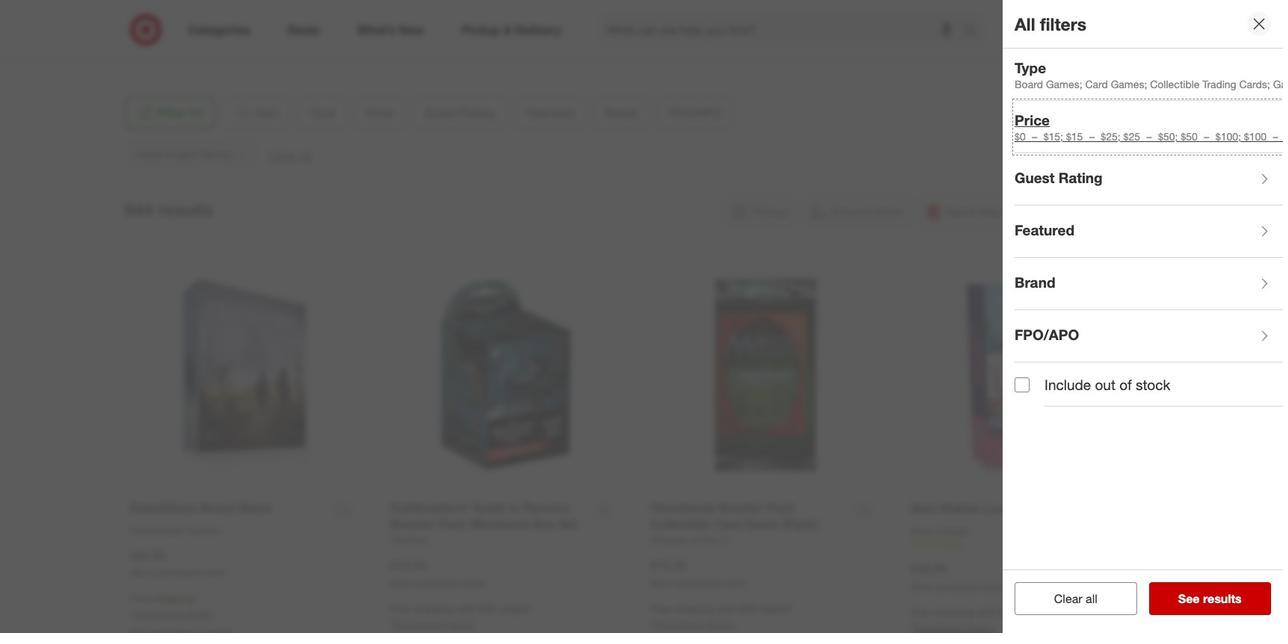 Task type: describe. For each thing, give the bounding box(es) containing it.
$50
[[1181, 130, 1198, 143]]

fpo/apo button
[[1015, 310, 1283, 363]]

What can we help you find? suggestions appear below search field
[[598, 13, 968, 46]]

featured
[[1015, 221, 1075, 238]]

$18.99 when purchased online
[[390, 558, 485, 589]]

card
[[1085, 78, 1108, 91]]

shipping for $15.95
[[674, 603, 714, 615]]

* down $18.99
[[390, 618, 394, 631]]

$25
[[1124, 130, 1141, 143]]

$35 for $20.99
[[1000, 606, 1017, 619]]

free shipping * * exclusions apply.
[[130, 593, 215, 621]]

all filters dialog
[[1003, 0, 1283, 633]]

all
[[1086, 592, 1098, 607]]

free shipping with $35 orders*
[[911, 606, 1053, 619]]

* down the $84.95
[[130, 608, 134, 621]]

944
[[125, 199, 153, 220]]

$0
[[1015, 130, 1026, 143]]

with for $15.95
[[717, 603, 737, 615]]

online for $18.99
[[461, 578, 485, 589]]

purchased for $15.95
[[676, 578, 719, 589]]

,
[[180, 27, 183, 40]]

1 games; from the left
[[1046, 78, 1083, 91]]

ga
[[1273, 78, 1283, 91]]

when for $84.95
[[130, 568, 153, 579]]

fpo/apo
[[1015, 326, 1079, 343]]

trading
[[1203, 78, 1237, 91]]

2835 commerce park drive fitchburg , wi 53719 us
[[136, 12, 266, 55]]

orders* for $15.95
[[759, 603, 793, 615]]

online for $84.95
[[201, 568, 225, 579]]

1
[[957, 540, 962, 551]]

2835
[[136, 12, 160, 25]]

guest
[[1015, 169, 1055, 186]]

rating
[[1059, 169, 1103, 186]]

see results button
[[1149, 583, 1271, 615]]

collectible
[[1150, 78, 1200, 91]]

online for $20.99
[[982, 582, 1006, 593]]

$100
[[1244, 130, 1267, 143]]

free for $20.99
[[911, 606, 932, 619]]

$18.99
[[390, 558, 426, 573]]

filters
[[1040, 13, 1087, 34]]

1 link
[[911, 539, 1142, 552]]

see results
[[1178, 592, 1242, 607]]

guest rating
[[1015, 169, 1103, 186]]

exclusions for $18.99
[[394, 618, 444, 631]]

featured button
[[1015, 206, 1283, 258]]

shipping for $18.99
[[414, 603, 454, 615]]

apply. for $18.99
[[447, 618, 475, 631]]

free shipping with $35 orders* * exclusions apply. for $15.95
[[651, 603, 793, 631]]

clear
[[1054, 592, 1083, 607]]

free for $18.99
[[390, 603, 411, 615]]

all
[[1015, 13, 1036, 34]]

park
[[218, 12, 239, 25]]

* down $84.95 when purchased online in the bottom of the page
[[194, 593, 197, 605]]

cards;
[[1240, 78, 1270, 91]]

$20.99
[[911, 561, 947, 576]]

$15;
[[1044, 130, 1063, 143]]

price
[[1015, 111, 1050, 128]]

exclusions apply. button for $18.99
[[394, 618, 475, 633]]

results for see results
[[1203, 592, 1242, 607]]

exclusions apply. button for $15.95
[[654, 618, 735, 633]]

include out of stock
[[1045, 376, 1171, 393]]

$35 for $15.95
[[739, 603, 756, 615]]

out
[[1095, 376, 1116, 393]]

free shipping with $35 orders* * exclusions apply. for $18.99
[[390, 603, 533, 631]]



Task type: vqa. For each thing, say whether or not it's contained in the screenshot.
Include out of stock option
yes



Task type: locate. For each thing, give the bounding box(es) containing it.
2 horizontal spatial with
[[977, 606, 997, 619]]

exclusions down $15.95 when purchased online
[[654, 618, 704, 631]]

free down $20.99
[[911, 606, 932, 619]]

$84.95
[[130, 548, 166, 563]]

games; right card
[[1111, 78, 1147, 91]]

*
[[194, 593, 197, 605], [130, 608, 134, 621], [390, 618, 394, 631], [651, 618, 654, 631]]

online inside $84.95 when purchased online
[[201, 568, 225, 579]]

online inside $18.99 when purchased online
[[461, 578, 485, 589]]

purchased
[[156, 568, 199, 579], [416, 578, 459, 589], [676, 578, 719, 589], [937, 582, 979, 593]]

shipping down $15.95 when purchased online
[[674, 603, 714, 615]]

online
[[201, 568, 225, 579], [461, 578, 485, 589], [722, 578, 746, 589], [982, 582, 1006, 593]]

apply. down $84.95 when purchased online in the bottom of the page
[[187, 608, 215, 621]]

when inside $20.99 when purchased online
[[911, 582, 934, 593]]

1 horizontal spatial apply.
[[447, 618, 475, 631]]

when down $20.99
[[911, 582, 934, 593]]

2 horizontal spatial exclusions apply. button
[[654, 618, 735, 633]]

shipping down $84.95 when purchased online in the bottom of the page
[[154, 593, 194, 605]]

apply. inside "free shipping * * exclusions apply."
[[187, 608, 215, 621]]

1 horizontal spatial exclusions
[[394, 618, 444, 631]]

when
[[130, 568, 153, 579], [390, 578, 414, 589], [651, 578, 674, 589], [911, 582, 934, 593]]

1 horizontal spatial with
[[717, 603, 737, 615]]

when inside $84.95 when purchased online
[[130, 568, 153, 579]]

944 results
[[125, 199, 214, 220]]

orders*
[[499, 603, 533, 615], [759, 603, 793, 615], [1019, 606, 1053, 619]]

exclusions apply. button down $84.95 when purchased online in the bottom of the page
[[134, 607, 215, 622]]

purchased down $18.99
[[416, 578, 459, 589]]

2 free shipping with $35 orders* * exclusions apply. from the left
[[651, 603, 793, 631]]

1 horizontal spatial results
[[1203, 592, 1242, 607]]

0 horizontal spatial with
[[457, 603, 476, 615]]

when down the $84.95
[[130, 568, 153, 579]]

with
[[457, 603, 476, 615], [717, 603, 737, 615], [977, 606, 997, 619]]

1 horizontal spatial $35
[[739, 603, 756, 615]]

fitchburg
[[136, 27, 180, 40]]

when down $18.99
[[390, 578, 414, 589]]

when for $15.95
[[651, 578, 674, 589]]

purchased down $15.95
[[676, 578, 719, 589]]

1 horizontal spatial exclusions apply. button
[[394, 618, 475, 633]]

0 vertical spatial results
[[158, 199, 214, 220]]

with down $20.99 when purchased online
[[977, 606, 997, 619]]

exclusions apply. button down $15.95 when purchased online
[[654, 618, 735, 633]]

guest rating button
[[1015, 153, 1283, 206]]

brand
[[1015, 273, 1056, 291]]

free for $15.95
[[651, 603, 671, 615]]

0 horizontal spatial exclusions apply. button
[[134, 607, 215, 622]]

exclusions down $18.99 when purchased online
[[394, 618, 444, 631]]

purchased down $20.99
[[937, 582, 979, 593]]

free down the $84.95
[[130, 593, 151, 605]]

purchased inside $84.95 when purchased online
[[156, 568, 199, 579]]

$15.95 when purchased online
[[651, 558, 746, 589]]

free shipping with $35 orders* * exclusions apply.
[[390, 603, 533, 631], [651, 603, 793, 631]]

clear all button
[[1015, 583, 1137, 615]]

orders* for $18.99
[[499, 603, 533, 615]]

all filters
[[1015, 13, 1087, 34]]

exclusions apply. button
[[134, 607, 215, 622], [394, 618, 475, 633], [654, 618, 735, 633]]

purchased for $20.99
[[937, 582, 979, 593]]

$100;
[[1216, 130, 1241, 143]]

when down $15.95
[[651, 578, 674, 589]]

exclusions apply. button down $18.99 when purchased online
[[394, 618, 475, 633]]

results inside button
[[1203, 592, 1242, 607]]

type
[[1015, 59, 1046, 76]]

of
[[1120, 376, 1132, 393]]

purchased inside $20.99 when purchased online
[[937, 582, 979, 593]]

exclusions
[[134, 608, 184, 621], [394, 618, 444, 631], [654, 618, 704, 631]]

orders* for $20.99
[[1019, 606, 1053, 619]]

shipping down $20.99 when purchased online
[[935, 606, 975, 619]]

0 horizontal spatial games;
[[1046, 78, 1083, 91]]

wi
[[186, 27, 198, 40]]

0 horizontal spatial free shipping with $35 orders* * exclusions apply.
[[390, 603, 533, 631]]

2 horizontal spatial $35
[[1000, 606, 1017, 619]]

2 horizontal spatial apply.
[[707, 618, 735, 631]]

apply.
[[187, 608, 215, 621], [447, 618, 475, 631], [707, 618, 735, 631]]

search button
[[957, 13, 993, 49]]

commerce
[[163, 12, 215, 25]]

purchased for $18.99
[[416, 578, 459, 589]]

apply. down $15.95 when purchased online
[[707, 618, 735, 631]]

with down $15.95 when purchased online
[[717, 603, 737, 615]]

games; left card
[[1046, 78, 1083, 91]]

Include out of stock checkbox
[[1015, 377, 1030, 392]]

free shipping with $35 orders* * exclusions apply. down $15.95 when purchased online
[[651, 603, 793, 631]]

0 horizontal spatial apply.
[[187, 608, 215, 621]]

2 horizontal spatial orders*
[[1019, 606, 1053, 619]]

when inside $18.99 when purchased online
[[390, 578, 414, 589]]

brand button
[[1015, 258, 1283, 310]]

shipping for $20.99
[[935, 606, 975, 619]]

when for $18.99
[[390, 578, 414, 589]]

2 games; from the left
[[1111, 78, 1147, 91]]

0 horizontal spatial results
[[158, 199, 214, 220]]

exclusions down $84.95 when purchased online in the bottom of the page
[[134, 608, 184, 621]]

when inside $15.95 when purchased online
[[651, 578, 674, 589]]

$35 down $18.99 when purchased online
[[479, 603, 496, 615]]

$35 for $18.99
[[479, 603, 496, 615]]

with for $18.99
[[457, 603, 476, 615]]

results right "see"
[[1203, 592, 1242, 607]]

results
[[158, 199, 214, 220], [1203, 592, 1242, 607]]

search
[[957, 24, 993, 39]]

online inside $20.99 when purchased online
[[982, 582, 1006, 593]]

1 free shipping with $35 orders* * exclusions apply. from the left
[[390, 603, 533, 631]]

price $0  –  $15; $15  –  $25; $25  –  $50; $50  –  $100; $100  –  
[[1015, 111, 1283, 143]]

free inside "free shipping * * exclusions apply."
[[130, 593, 151, 605]]

$35
[[479, 603, 496, 615], [739, 603, 756, 615], [1000, 606, 1017, 619]]

apply. for $15.95
[[707, 618, 735, 631]]

0 horizontal spatial $35
[[479, 603, 496, 615]]

free down $18.99
[[390, 603, 411, 615]]

results for 944 results
[[158, 199, 214, 220]]

2 horizontal spatial exclusions
[[654, 618, 704, 631]]

with down $18.99 when purchased online
[[457, 603, 476, 615]]

1 horizontal spatial orders*
[[759, 603, 793, 615]]

purchased inside $15.95 when purchased online
[[676, 578, 719, 589]]

free
[[130, 593, 151, 605], [390, 603, 411, 615], [651, 603, 671, 615], [911, 606, 932, 619]]

when for $20.99
[[911, 582, 934, 593]]

$15
[[1066, 130, 1083, 143]]

purchased for $84.95
[[156, 568, 199, 579]]

1 horizontal spatial games;
[[1111, 78, 1147, 91]]

us
[[136, 42, 151, 55]]

exclusions inside "free shipping * * exclusions apply."
[[134, 608, 184, 621]]

with for $20.99
[[977, 606, 997, 619]]

shipping
[[154, 593, 194, 605], [414, 603, 454, 615], [674, 603, 714, 615], [935, 606, 975, 619]]

* down $15.95
[[651, 618, 654, 631]]

shipping inside "free shipping * * exclusions apply."
[[154, 593, 194, 605]]

see
[[1178, 592, 1200, 607]]

1 vertical spatial results
[[1203, 592, 1242, 607]]

results right 944 on the top of page
[[158, 199, 214, 220]]

$35 down $20.99 when purchased online
[[1000, 606, 1017, 619]]

$35 down $15.95 when purchased online
[[739, 603, 756, 615]]

stock
[[1136, 376, 1171, 393]]

0 horizontal spatial orders*
[[499, 603, 533, 615]]

games;
[[1046, 78, 1083, 91], [1111, 78, 1147, 91]]

board
[[1015, 78, 1043, 91]]

53719
[[201, 27, 230, 40]]

1 horizontal spatial free shipping with $35 orders* * exclusions apply.
[[651, 603, 793, 631]]

0 horizontal spatial exclusions
[[134, 608, 184, 621]]

free shipping with $35 orders* * exclusions apply. down $18.99 when purchased online
[[390, 603, 533, 631]]

purchased inside $18.99 when purchased online
[[416, 578, 459, 589]]

$25;
[[1101, 130, 1121, 143]]

$50;
[[1158, 130, 1178, 143]]

shipping down $18.99 when purchased online
[[414, 603, 454, 615]]

type board games; card games; collectible trading cards; ga
[[1015, 59, 1283, 91]]

include
[[1045, 376, 1091, 393]]

drive
[[242, 12, 266, 25]]

clear all
[[1054, 592, 1098, 607]]

purchased up "free shipping * * exclusions apply."
[[156, 568, 199, 579]]

online for $15.95
[[722, 578, 746, 589]]

online inside $15.95 when purchased online
[[722, 578, 746, 589]]

$84.95 when purchased online
[[130, 548, 225, 579]]

$15.95
[[651, 558, 686, 573]]

$20.99 when purchased online
[[911, 561, 1006, 593]]

apply. down $18.99 when purchased online
[[447, 618, 475, 631]]

free down $15.95
[[651, 603, 671, 615]]

exclusions for $15.95
[[654, 618, 704, 631]]



